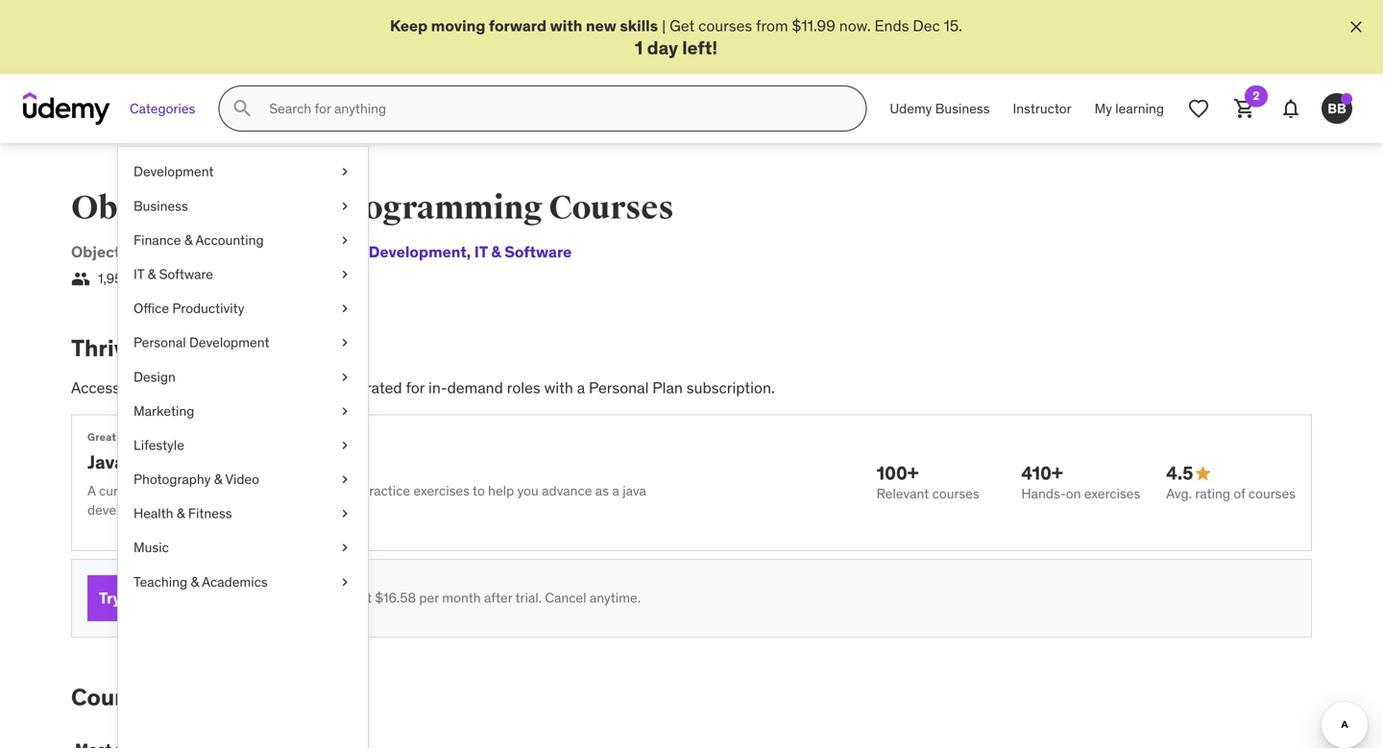 Task type: locate. For each thing, give the bounding box(es) containing it.
exercises right practice
[[414, 483, 470, 500]]

photography & video
[[134, 471, 259, 488]]

it
[[475, 242, 488, 262], [134, 266, 144, 283]]

development link
[[118, 155, 368, 189], [369, 242, 467, 262]]

oriented for object oriented programming relates to development it & software
[[124, 242, 189, 262]]

8 xsmall image from the top
[[337, 573, 353, 592]]

0 vertical spatial to
[[350, 242, 365, 262]]

access a collection of top-rated courses curated for in-demand roles with a personal plan subscription.
[[71, 378, 775, 398]]

xsmall image inside music link
[[337, 539, 353, 558]]

4 xsmall image from the top
[[337, 436, 353, 455]]

my learning link
[[1083, 86, 1176, 132]]

udemy
[[890, 100, 932, 117]]

moving
[[431, 16, 486, 36]]

courses right rated
[[292, 378, 346, 398]]

personal right "try"
[[124, 588, 189, 608]]

1 xsmall image from the top
[[337, 163, 353, 181]]

to left get
[[166, 683, 189, 712]]

bb
[[1328, 100, 1347, 117]]

business up finance
[[134, 197, 188, 215]]

great
[[87, 431, 116, 444]]

now.
[[840, 16, 871, 36]]

1 horizontal spatial on
[[1066, 485, 1081, 502]]

xsmall image down object oriented programming courses
[[337, 231, 353, 250]]

finance & accounting link
[[118, 223, 368, 257]]

oriented up 1,958,817 learners
[[124, 242, 189, 262]]

xsmall image inside photography & video link
[[337, 470, 353, 489]]

1 horizontal spatial exercises
[[1085, 485, 1141, 502]]

xsmall image inside personal development link
[[337, 334, 353, 352]]

demand
[[447, 378, 503, 398]]

it & software
[[134, 266, 213, 283]]

development down object oriented programming courses
[[369, 242, 467, 262]]

help
[[488, 483, 514, 500]]

0 horizontal spatial exercises
[[414, 483, 470, 500]]

1 object from the top
[[71, 189, 174, 228]]

you right get
[[236, 683, 275, 712]]

learners
[[158, 270, 207, 287]]

personal up design
[[134, 334, 186, 351]]

3 xsmall image from the top
[[337, 368, 353, 387]]

1 vertical spatial with
[[544, 378, 574, 398]]

collection inside 'great for java developers a curated collection of courses and hands-on practice exercises to help you advance as a java developer.'
[[148, 483, 207, 500]]

programming for relates
[[192, 242, 293, 262]]

of right rating
[[1234, 485, 1246, 502]]

collection up 'health & fitness'
[[148, 483, 207, 500]]

1 vertical spatial software
[[159, 266, 213, 283]]

courses right rating
[[1249, 485, 1296, 502]]

1 vertical spatial oriented
[[124, 242, 189, 262]]

1
[[635, 36, 643, 59]]

business
[[936, 100, 990, 117], [134, 197, 188, 215]]

2 xsmall image from the top
[[337, 231, 353, 250]]

dec
[[913, 16, 940, 36]]

2 vertical spatial for
[[228, 588, 249, 608]]

1 xsmall image from the top
[[337, 197, 353, 216]]

xsmall image up object oriented programming courses
[[337, 163, 353, 181]]

& for teaching & academics
[[191, 573, 199, 591]]

with left new
[[550, 16, 583, 36]]

& inside photography & video link
[[214, 471, 222, 488]]

curated up developer.
[[99, 483, 145, 500]]

1 horizontal spatial for
[[228, 588, 249, 608]]

with
[[550, 16, 583, 36], [544, 378, 574, 398]]

0 horizontal spatial curated
[[99, 483, 145, 500]]

xsmall image inside finance & accounting link
[[337, 231, 353, 250]]

with right roles in the left of the page
[[544, 378, 574, 398]]

1 vertical spatial courses
[[71, 683, 161, 712]]

marketing
[[134, 402, 194, 420]]

development down office productivity link
[[189, 334, 270, 351]]

0 vertical spatial oriented
[[180, 189, 320, 228]]

udemy business
[[890, 100, 990, 117]]

programming for courses
[[326, 189, 543, 228]]

try personal plan for free link
[[87, 575, 293, 622]]

courses up left!
[[699, 16, 753, 36]]

xsmall image for development
[[337, 163, 353, 181]]

you have alerts image
[[1341, 93, 1353, 105]]

1 horizontal spatial programming
[[326, 189, 543, 228]]

oriented up accounting
[[180, 189, 320, 228]]

to
[[350, 242, 365, 262], [473, 483, 485, 500], [166, 683, 189, 712]]

2 vertical spatial to
[[166, 683, 189, 712]]

roles
[[507, 378, 541, 398]]

1 horizontal spatial you
[[518, 483, 539, 500]]

0 vertical spatial development
[[134, 163, 214, 180]]

finance & accounting
[[134, 231, 264, 249]]

0 vertical spatial plan
[[653, 378, 683, 398]]

xsmall image up starting
[[337, 539, 353, 558]]

my
[[1095, 100, 1113, 117]]

1 horizontal spatial it
[[475, 242, 488, 262]]

xsmall image inside marketing link
[[337, 402, 353, 421]]

0 horizontal spatial it
[[134, 266, 144, 283]]

2 horizontal spatial to
[[473, 483, 485, 500]]

1 vertical spatial to
[[473, 483, 485, 500]]

with inside keep moving forward with new skills | get courses from $11.99 now. ends dec 15. 1 day left!
[[550, 16, 583, 36]]

learning
[[1116, 100, 1165, 117]]

teaching & academics link
[[118, 565, 368, 600]]

courses left and
[[225, 483, 272, 500]]

xsmall image
[[337, 163, 353, 181], [337, 231, 353, 250], [337, 368, 353, 387], [337, 436, 353, 455], [337, 470, 353, 489], [337, 505, 353, 523], [337, 539, 353, 558], [337, 573, 353, 592]]

0 vertical spatial with
[[550, 16, 583, 36]]

photography
[[134, 471, 211, 488]]

2 xsmall image from the top
[[337, 265, 353, 284]]

0 vertical spatial courses
[[549, 189, 674, 228]]

& inside teaching & academics link
[[191, 573, 199, 591]]

instructor
[[1013, 100, 1072, 117]]

a right roles in the left of the page
[[577, 378, 585, 398]]

for left the in-
[[406, 378, 425, 398]]

for left free
[[228, 588, 249, 608]]

xsmall image left practice
[[337, 470, 353, 489]]

development
[[134, 163, 214, 180], [369, 242, 467, 262], [189, 334, 270, 351]]

as
[[596, 483, 609, 500]]

& for photography & video
[[214, 471, 222, 488]]

5 xsmall image from the top
[[337, 470, 353, 489]]

courses inside keep moving forward with new skills | get courses from $11.99 now. ends dec 15. 1 day left!
[[699, 16, 753, 36]]

you inside 'great for java developers a curated collection of courses and hands-on practice exercises to help you advance as a java developer.'
[[518, 483, 539, 500]]

development link down object oriented programming courses
[[369, 242, 467, 262]]

courses
[[699, 16, 753, 36], [292, 378, 346, 398], [225, 483, 272, 500], [933, 485, 980, 502], [1249, 485, 1296, 502]]

courses
[[549, 189, 674, 228], [71, 683, 161, 712]]

& inside finance & accounting link
[[184, 231, 193, 249]]

& inside the health & fitness link
[[177, 505, 185, 522]]

free
[[252, 588, 281, 608]]

hands-
[[1022, 485, 1066, 502]]

4 xsmall image from the top
[[337, 334, 353, 352]]

you right help
[[518, 483, 539, 500]]

categories
[[130, 100, 195, 117]]

development link down submit search icon
[[118, 155, 368, 189]]

xsmall image for &
[[337, 265, 353, 284]]

xsmall image for teaching & academics
[[337, 573, 353, 592]]

0 vertical spatial for
[[406, 378, 425, 398]]

a left design
[[124, 378, 132, 398]]

oriented for object oriented programming courses
[[180, 189, 320, 228]]

udemy image
[[23, 92, 111, 125]]

object up small image
[[71, 242, 120, 262]]

courses inside 'great for java developers a curated collection of courses and hands-on practice exercises to help you advance as a java developer.'
[[225, 483, 272, 500]]

xsmall image left at
[[337, 573, 353, 592]]

to left help
[[473, 483, 485, 500]]

2 horizontal spatial for
[[406, 378, 425, 398]]

xsmall image right rated
[[337, 368, 353, 387]]

xsmall image for finance & accounting
[[337, 231, 353, 250]]

xsmall image for productivity
[[337, 299, 353, 318]]

it & software link
[[467, 242, 572, 262], [118, 257, 368, 292]]

0 vertical spatial object
[[71, 189, 174, 228]]

xsmall image
[[337, 197, 353, 216], [337, 265, 353, 284], [337, 299, 353, 318], [337, 334, 353, 352], [337, 402, 353, 421]]

anytime.
[[590, 590, 641, 607]]

0 vertical spatial curated
[[350, 378, 402, 398]]

business link
[[118, 189, 368, 223]]

to right the relates
[[350, 242, 365, 262]]

0 horizontal spatial to
[[166, 683, 189, 712]]

1 horizontal spatial business
[[936, 100, 990, 117]]

0 horizontal spatial on
[[343, 483, 358, 500]]

&
[[184, 231, 193, 249], [491, 242, 501, 262], [148, 266, 156, 283], [214, 471, 222, 488], [177, 505, 185, 522], [191, 573, 199, 591]]

rating
[[1196, 485, 1231, 502]]

keep moving forward with new skills | get courses from $11.99 now. ends dec 15. 1 day left!
[[390, 16, 963, 59]]

5 xsmall image from the top
[[337, 402, 353, 421]]

of up fitness
[[210, 483, 222, 500]]

hands-
[[301, 483, 343, 500]]

2 link
[[1222, 86, 1268, 132]]

music link
[[118, 531, 368, 565]]

notifications image
[[1280, 97, 1303, 120]]

business right udemy
[[936, 100, 990, 117]]

you
[[518, 483, 539, 500], [236, 683, 275, 712]]

curated
[[350, 378, 402, 398], [99, 483, 145, 500]]

xsmall image inside design link
[[337, 368, 353, 387]]

1 vertical spatial programming
[[192, 242, 293, 262]]

cancel
[[545, 590, 587, 607]]

0 horizontal spatial courses
[[71, 683, 161, 712]]

1 vertical spatial collection
[[148, 483, 207, 500]]

plan
[[653, 378, 683, 398], [192, 588, 224, 608]]

exercises left avg.
[[1085, 485, 1141, 502]]

0 horizontal spatial business
[[134, 197, 188, 215]]

of
[[206, 378, 219, 398], [210, 483, 222, 500], [1234, 485, 1246, 502]]

rated
[[252, 378, 288, 398]]

personal
[[134, 334, 186, 351], [589, 378, 649, 398], [124, 588, 189, 608]]

2
[[1253, 89, 1260, 103]]

xsmall image inside the health & fitness link
[[337, 505, 353, 523]]

0 horizontal spatial software
[[159, 266, 213, 283]]

lifestyle
[[134, 437, 184, 454]]

0 vertical spatial programming
[[326, 189, 543, 228]]

2 horizontal spatial a
[[612, 483, 620, 500]]

0 vertical spatial you
[[518, 483, 539, 500]]

0 horizontal spatial for
[[119, 431, 134, 444]]

xsmall image inside lifestyle link
[[337, 436, 353, 455]]

development down categories dropdown button
[[134, 163, 214, 180]]

1 vertical spatial you
[[236, 683, 275, 712]]

for right great at bottom left
[[119, 431, 134, 444]]

0 horizontal spatial programming
[[192, 242, 293, 262]]

0 vertical spatial business
[[936, 100, 990, 117]]

& for health & fitness
[[177, 505, 185, 522]]

exercises inside 410+ hands-on exercises
[[1085, 485, 1141, 502]]

exercises
[[414, 483, 470, 500], [1085, 485, 1141, 502]]

1 vertical spatial curated
[[99, 483, 145, 500]]

1 horizontal spatial curated
[[350, 378, 402, 398]]

exercises inside 'great for java developers a curated collection of courses and hands-on practice exercises to help you advance as a java developer.'
[[414, 483, 470, 500]]

curated left the in-
[[350, 378, 402, 398]]

xsmall image inside teaching & academics link
[[337, 573, 353, 592]]

a right as
[[612, 483, 620, 500]]

personal right roles in the left of the page
[[589, 378, 649, 398]]

xsmall image inside office productivity link
[[337, 299, 353, 318]]

0 vertical spatial development link
[[118, 155, 368, 189]]

office productivity link
[[118, 292, 368, 326]]

& for finance & accounting
[[184, 231, 193, 249]]

3 xsmall image from the top
[[337, 299, 353, 318]]

xsmall image down hands-
[[337, 505, 353, 523]]

1 vertical spatial plan
[[192, 588, 224, 608]]

udemy business link
[[879, 86, 1002, 132]]

courses right relevant at right bottom
[[933, 485, 980, 502]]

1 horizontal spatial courses
[[549, 189, 674, 228]]

1 vertical spatial development link
[[369, 242, 467, 262]]

on
[[343, 483, 358, 500], [1066, 485, 1081, 502]]

0 vertical spatial software
[[505, 242, 572, 262]]

2 object from the top
[[71, 242, 120, 262]]

1 vertical spatial for
[[119, 431, 134, 444]]

1 horizontal spatial it & software link
[[467, 242, 572, 262]]

1 vertical spatial object
[[71, 242, 120, 262]]

6 xsmall image from the top
[[337, 505, 353, 523]]

object up finance
[[71, 189, 174, 228]]

collection up marketing
[[136, 378, 202, 398]]

teaching
[[134, 573, 187, 591]]

on inside 410+ hands-on exercises
[[1066, 485, 1081, 502]]

xsmall image up hands-
[[337, 436, 353, 455]]

for inside 'great for java developers a curated collection of courses and hands-on practice exercises to help you advance as a java developer.'
[[119, 431, 134, 444]]

1 vertical spatial personal
[[589, 378, 649, 398]]

7 xsmall image from the top
[[337, 539, 353, 558]]

thrive in your career element
[[71, 334, 1313, 638]]



Task type: describe. For each thing, give the bounding box(es) containing it.
try
[[99, 588, 121, 608]]

try personal plan for free
[[99, 588, 281, 608]]

with inside the thrive in your career element
[[544, 378, 574, 398]]

100+ relevant courses
[[877, 462, 980, 502]]

a inside 'great for java developers a curated collection of courses and hands-on practice exercises to help you advance as a java developer.'
[[612, 483, 620, 500]]

2 vertical spatial development
[[189, 334, 270, 351]]

to inside 'great for java developers a curated collection of courses and hands-on practice exercises to help you advance as a java developer.'
[[473, 483, 485, 500]]

0 horizontal spatial a
[[124, 378, 132, 398]]

practice
[[362, 483, 410, 500]]

java developers link
[[87, 450, 227, 474]]

started
[[280, 683, 360, 712]]

after
[[484, 590, 513, 607]]

|
[[662, 16, 666, 36]]

curated inside 'great for java developers a curated collection of courses and hands-on practice exercises to help you advance as a java developer.'
[[99, 483, 145, 500]]

starting
[[308, 590, 357, 607]]

0 horizontal spatial plan
[[192, 588, 224, 608]]

submit search image
[[231, 97, 254, 120]]

bb link
[[1315, 86, 1361, 132]]

career
[[223, 334, 293, 363]]

$11.99
[[792, 16, 836, 36]]

wishlist image
[[1188, 97, 1211, 120]]

and
[[275, 483, 298, 500]]

$16.58
[[375, 590, 416, 607]]

of inside 'great for java developers a curated collection of courses and hands-on practice exercises to help you advance as a java developer.'
[[210, 483, 222, 500]]

trial.
[[516, 590, 542, 607]]

day
[[647, 36, 678, 59]]

photography & video link
[[118, 463, 368, 497]]

month
[[442, 590, 481, 607]]

1 horizontal spatial to
[[350, 242, 365, 262]]

office
[[134, 300, 169, 317]]

1 horizontal spatial software
[[505, 242, 572, 262]]

0 horizontal spatial you
[[236, 683, 275, 712]]

per
[[419, 590, 439, 607]]

video
[[225, 471, 259, 488]]

in-
[[429, 378, 447, 398]]

close image
[[1347, 17, 1366, 37]]

of left top-
[[206, 378, 219, 398]]

410+
[[1022, 462, 1063, 485]]

1,958,817 learners
[[98, 270, 207, 287]]

personal development
[[134, 334, 270, 351]]

1 vertical spatial development
[[369, 242, 467, 262]]

office productivity
[[134, 300, 244, 317]]

1 horizontal spatial a
[[577, 378, 585, 398]]

small image
[[71, 269, 90, 289]]

100+
[[877, 462, 919, 485]]

on inside 'great for java developers a curated collection of courses and hands-on practice exercises to help you advance as a java developer.'
[[343, 483, 358, 500]]

top-
[[223, 378, 252, 398]]

skills
[[620, 16, 658, 36]]

1 horizontal spatial plan
[[653, 378, 683, 398]]

instructor link
[[1002, 86, 1083, 132]]

developers
[[129, 450, 227, 474]]

health & fitness link
[[118, 497, 368, 531]]

my learning
[[1095, 100, 1165, 117]]

xsmall image for music
[[337, 539, 353, 558]]

get
[[670, 16, 695, 36]]

your
[[170, 334, 218, 363]]

0 vertical spatial it
[[475, 242, 488, 262]]

design
[[134, 368, 176, 386]]

starting at $16.58 per month after trial. cancel anytime.
[[308, 590, 641, 607]]

410+ hands-on exercises
[[1022, 462, 1141, 502]]

ends
[[875, 16, 910, 36]]

object for object oriented programming courses
[[71, 189, 174, 228]]

xsmall image for lifestyle
[[337, 436, 353, 455]]

1,958,817
[[98, 270, 155, 287]]

categories button
[[118, 86, 207, 132]]

xsmall image for development
[[337, 334, 353, 352]]

thrive
[[71, 334, 139, 363]]

get
[[194, 683, 231, 712]]

subscription.
[[687, 378, 775, 398]]

courses inside 100+ relevant courses
[[933, 485, 980, 502]]

left!
[[682, 36, 718, 59]]

1 vertical spatial business
[[134, 197, 188, 215]]

15.
[[944, 16, 963, 36]]

& for it & software
[[148, 266, 156, 283]]

2 vertical spatial personal
[[124, 588, 189, 608]]

health
[[134, 505, 173, 522]]

4.5
[[1167, 462, 1194, 485]]

xsmall image for design
[[337, 368, 353, 387]]

xsmall image for health & fitness
[[337, 505, 353, 523]]

0 vertical spatial collection
[[136, 378, 202, 398]]

productivity
[[172, 300, 244, 317]]

from
[[756, 16, 788, 36]]

avg. rating of courses
[[1167, 485, 1296, 502]]

developer.
[[87, 501, 150, 519]]

academics
[[202, 573, 268, 591]]

courses to get you started
[[71, 683, 360, 712]]

xsmall image inside business link
[[337, 197, 353, 216]]

shopping cart with 2 items image
[[1234, 97, 1257, 120]]

keep
[[390, 16, 428, 36]]

marketing link
[[118, 394, 368, 429]]

advance
[[542, 483, 592, 500]]

thrive in your career
[[71, 334, 293, 363]]

object for object oriented programming relates to development it & software
[[71, 242, 120, 262]]

forward
[[489, 16, 547, 36]]

small image
[[1194, 464, 1213, 483]]

new
[[586, 16, 617, 36]]

xsmall image for photography & video
[[337, 470, 353, 489]]

relevant
[[877, 485, 929, 502]]

music
[[134, 539, 169, 557]]

java
[[623, 483, 647, 500]]

a
[[87, 483, 96, 500]]

personal development link
[[118, 326, 368, 360]]

in
[[144, 334, 165, 363]]

1 vertical spatial it
[[134, 266, 144, 283]]

avg.
[[1167, 485, 1192, 502]]

great for java developers a curated collection of courses and hands-on practice exercises to help you advance as a java developer.
[[87, 431, 647, 519]]

design link
[[118, 360, 368, 394]]

fitness
[[188, 505, 232, 522]]

finance
[[134, 231, 181, 249]]

object oriented programming relates to development it & software
[[71, 242, 572, 262]]

0 vertical spatial personal
[[134, 334, 186, 351]]

object oriented programming courses
[[71, 189, 674, 228]]

access
[[71, 378, 120, 398]]

0 horizontal spatial it & software link
[[118, 257, 368, 292]]

Search for anything text field
[[266, 92, 843, 125]]



Task type: vqa. For each thing, say whether or not it's contained in the screenshot.
Close "image"
yes



